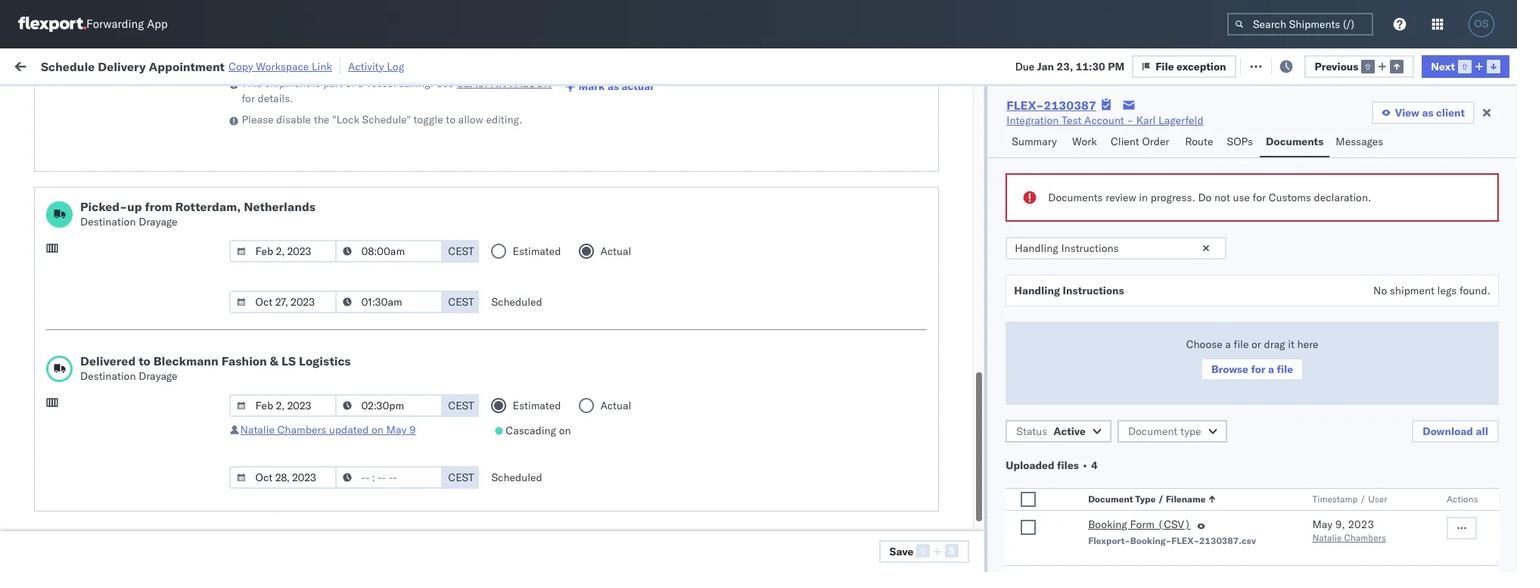 Task type: locate. For each thing, give the bounding box(es) containing it.
est, down logistics
[[313, 383, 336, 397]]

numbers inside container numbers
[[1028, 129, 1065, 141]]

lhuu7894563, uetu5238478 for schedule pickup from los angeles, ca
[[1028, 250, 1183, 263]]

1 vertical spatial gvcu5265864
[[1028, 483, 1103, 496]]

1 cest from the top
[[448, 244, 474, 258]]

0 horizontal spatial netherlands
[[35, 423, 94, 437]]

details.
[[258, 92, 293, 105]]

2:59 am est, dec 14, 2022 up 7:00 pm est, dec 23, 2022
[[267, 283, 406, 297]]

bosch ocean test for 2:59 am edt, nov 5, 2022
[[618, 184, 705, 197]]

0 vertical spatial lhuu7894563,
[[1028, 250, 1106, 263]]

activity log
[[348, 59, 404, 73]]

los for schedule pickup from los angeles, ca 'link' for flex-1889466
[[143, 249, 160, 263]]

1 horizontal spatial no
[[1373, 284, 1387, 297]]

flexport-booking-flex-2130387.csv
[[1088, 535, 1256, 546]]

from right up at top left
[[145, 199, 172, 214]]

dec left 24,
[[338, 350, 358, 364]]

est, up 7:00 pm est, dec 23, 2022
[[313, 283, 336, 297]]

for down or
[[1251, 362, 1266, 376]]

1 ceau7522281, hlxu6269489, hlxu8034992 from the top
[[1028, 117, 1263, 130]]

delivery for confirm delivery button
[[76, 349, 115, 363]]

2 confirm from the top
[[35, 349, 73, 363]]

gvcu5265864 up abcd1234560
[[1028, 416, 1103, 430]]

None checkbox
[[1021, 520, 1036, 535]]

lhuu7894563, for confirm pickup from los angeles, ca
[[1028, 316, 1106, 330]]

ceau7522281, hlxu6269489, hlxu8034992 for first upload customs clearance documents link from the top
[[1028, 216, 1263, 230]]

upload customs clearance documents link down up at top left
[[35, 215, 223, 230]]

pm for 11:30 pm est, jan 23, 2023
[[300, 417, 316, 430]]

1 horizontal spatial file exception
[[1258, 59, 1329, 72]]

work right import
[[165, 59, 192, 72]]

angeles, up picked-up from rotterdam, netherlands destination drayage
[[162, 183, 204, 196]]

nov down 'snoozed no'
[[339, 117, 359, 131]]

2 2:59 from the top
[[267, 184, 290, 197]]

document up booking
[[1088, 493, 1133, 505]]

1 horizontal spatial may
[[1312, 518, 1333, 531]]

test123456
[[1137, 117, 1200, 131], [1137, 150, 1200, 164], [1137, 184, 1200, 197], [1137, 217, 1200, 230]]

ceau7522281, down work button
[[1028, 183, 1106, 197]]

may inside may 9, 2023 natalie chambers
[[1312, 518, 1333, 531]]

upload customs clearance documents link down schedule pickup from rotterdam, netherlands button
[[35, 482, 223, 497]]

1 vertical spatial shipment
[[1390, 284, 1435, 297]]

0 vertical spatial edt,
[[313, 117, 337, 131]]

dec
[[338, 250, 358, 264], [338, 283, 358, 297], [338, 317, 357, 330], [338, 350, 358, 364]]

fcl for fourth 'schedule pickup from los angeles, ca' button from the bottom
[[544, 184, 563, 197]]

2 flex-1846748 from the top
[[918, 150, 997, 164]]

1 vertical spatial customs
[[72, 216, 114, 230]]

1 2:59 from the top
[[267, 117, 290, 131]]

risk
[[314, 59, 331, 72]]

am up 7:00 pm est, dec 23, 2022
[[293, 283, 310, 297]]

0 vertical spatial shipment
[[265, 76, 310, 90]]

mmm d, yyyy text field for 1st -- : -- -- text field from the bottom of the page
[[230, 394, 337, 417]]

1 horizontal spatial numbers
[[1192, 123, 1229, 135]]

mark as actual
[[579, 79, 653, 93]]

2 schedule delivery appointment from the top
[[35, 283, 186, 296]]

0 vertical spatial integration test account - karl lagerfeld
[[1007, 114, 1204, 127]]

exception down search shipments (/) text field
[[1279, 59, 1329, 72]]

schedule pickup from los angeles, ca button up up at top left
[[35, 182, 221, 199]]

5 schedule pickup from los angeles, ca button from the top
[[35, 448, 221, 465]]

0 vertical spatial netherlands
[[244, 199, 316, 214]]

0 vertical spatial upload
[[35, 216, 69, 230]]

for inside button
[[1251, 362, 1266, 376]]

0 vertical spatial uetu5238478
[[1109, 250, 1183, 263]]

2023 inside may 9, 2023 natalie chambers
[[1348, 518, 1374, 531]]

from for schedule pickup from los angeles, ca 'link' related to flex-1846748
[[118, 116, 140, 130]]

as inside view as client button
[[1422, 106, 1434, 120]]

est, for 'confirm pickup from los angeles, ca' link
[[312, 317, 335, 330]]

karl
[[1136, 114, 1156, 127], [857, 516, 876, 530], [857, 550, 876, 563]]

progress
[[237, 93, 275, 105]]

all
[[1476, 425, 1489, 438]]

1846748
[[951, 117, 997, 131], [951, 150, 997, 164], [951, 184, 997, 197], [951, 217, 997, 230]]

0 vertical spatial 5,
[[361, 117, 371, 131]]

los down schedule pickup from rotterdam, netherlands button
[[143, 449, 160, 463]]

hlxu8034992 down sops button
[[1189, 183, 1263, 197]]

from for 4th schedule pickup from los angeles, ca 'link' from the bottom
[[118, 183, 140, 196]]

deadline
[[267, 123, 304, 135]]

view
[[1395, 106, 1420, 120]]

mmm d, yyyy text field up "8:30"
[[230, 466, 337, 489]]

4 schedule pickup from los angeles, ca button from the top
[[35, 382, 221, 398]]

1 drayage from the top
[[139, 215, 178, 229]]

a
[[358, 76, 364, 90], [1225, 338, 1231, 351], [1268, 362, 1274, 376]]

0 vertical spatial actual
[[600, 244, 631, 258]]

1 fcl from the top
[[544, 117, 563, 131]]

am up 2:00 am est, nov 9, 2022
[[293, 184, 310, 197]]

am for schedule pickup from los angeles, ca 'link' for flex-1889466
[[293, 250, 310, 264]]

am for first upload customs clearance documents link from the top
[[293, 217, 310, 230]]

upload customs clearance documents down up at top left
[[35, 216, 223, 230]]

2 1889466 from the top
[[951, 283, 997, 297]]

1 vertical spatial schedule delivery appointment link
[[35, 282, 186, 297]]

confirm up confirm delivery link
[[35, 316, 73, 330]]

schedule
[[41, 59, 95, 74], [35, 116, 80, 130], [35, 149, 80, 163], [35, 183, 80, 196], [35, 249, 80, 263], [35, 283, 80, 296], [35, 383, 80, 396], [35, 408, 80, 422], [35, 449, 80, 463], [35, 516, 80, 529]]

clearance
[[117, 216, 166, 230], [117, 482, 166, 496]]

1 vertical spatial flex-2130387
[[918, 417, 997, 430]]

pickup for 'schedule pickup from los angeles, ca' button related to flex-1889466
[[82, 249, 115, 263]]

customs inside button
[[72, 216, 114, 230]]

3 lhuu7894563, from the top
[[1028, 316, 1106, 330]]

2023 for 2:59 am est, jan 13, 2023
[[377, 383, 403, 397]]

1 vertical spatial 2130387
[[951, 417, 997, 430]]

abcdefg78456546 up choose
[[1137, 317, 1238, 330]]

rotterdam, inside picked-up from rotterdam, netherlands destination drayage
[[175, 199, 241, 214]]

1 hlxu8034992 from the top
[[1189, 117, 1263, 130]]

dec for confirm delivery
[[338, 350, 358, 364]]

destination
[[80, 215, 136, 229], [80, 369, 136, 383]]

los for schedule pickup from los angeles, ca 'link' associated with flex-1893174
[[143, 383, 160, 396]]

Handling Instructions text field
[[1006, 237, 1227, 260]]

1 ceau7522281, from the top
[[1028, 117, 1106, 130]]

test123456 down progress.
[[1137, 217, 1200, 230]]

no shipment legs found.
[[1373, 284, 1491, 297]]

a right of
[[358, 76, 364, 90]]

app
[[147, 17, 168, 31]]

1 edt, from the top
[[313, 117, 337, 131]]

upload for first upload customs clearance documents link from the top
[[35, 216, 69, 230]]

from for fifth schedule pickup from los angeles, ca 'link' from the top of the page
[[118, 449, 140, 463]]

customs for first upload customs clearance documents link from the top
[[72, 216, 114, 230]]

nov for schedule pickup from los angeles, ca 'link' related to flex-1846748
[[339, 117, 359, 131]]

natalie down fashion
[[240, 423, 275, 437]]

2 scheduled from the top
[[491, 471, 542, 484]]

3 lhuu7894563, uetu5238478 from the top
[[1028, 316, 1183, 330]]

2 vertical spatial 11:30
[[267, 483, 297, 497]]

schedule delivery appointment link for first schedule delivery appointment button from the top
[[35, 149, 186, 164]]

2 vertical spatial uetu5238478
[[1109, 316, 1183, 330]]

nov for 4th schedule pickup from los angeles, ca 'link' from the bottom
[[339, 184, 359, 197]]

confirm for confirm delivery
[[35, 349, 73, 363]]

5 schedule pickup from los angeles, ca link from the top
[[35, 448, 221, 464]]

4 resize handle column header from the left
[[593, 117, 611, 572]]

1 lhuu7894563, from the top
[[1028, 250, 1106, 263]]

2:59 down details.
[[267, 117, 290, 131]]

from inside schedule pickup from rotterdam, netherlands
[[118, 408, 140, 422]]

2:59 up 7:00
[[267, 283, 290, 297]]

0 vertical spatial estimated
[[513, 244, 561, 258]]

1 horizontal spatial to
[[446, 113, 456, 126]]

2 vertical spatial flex-2130387
[[918, 483, 997, 497]]

pickup for flex-1893174 'schedule pickup from los angeles, ca' button
[[82, 383, 115, 396]]

/ right type
[[1158, 493, 1164, 505]]

2130387 up container numbers button
[[1044, 98, 1097, 113]]

2 vertical spatial -
[[848, 550, 854, 563]]

of
[[346, 76, 355, 90]]

2 abcdefg78456546 from the top
[[1137, 317, 1238, 330]]

2 zimu3048342 from the top
[[1137, 550, 1209, 563]]

los for schedule pickup from los angeles, ca 'link' related to flex-1846748
[[143, 116, 160, 130]]

file exception
[[1258, 59, 1329, 72], [1156, 59, 1226, 73]]

schedule pickup from los angeles, ca for flex-1889466
[[35, 249, 221, 263]]

status for status : ready for work, blocked, in progress
[[83, 93, 110, 105]]

work down integration test account - karl lagerfeld link
[[1072, 135, 1097, 148]]

pickup inside schedule pickup from rotterdam, netherlands
[[82, 408, 115, 422]]

schedule delivery appointment link
[[35, 149, 186, 164], [35, 282, 186, 297], [35, 515, 186, 530]]

documents inside button
[[1266, 135, 1324, 148]]

abcdefg78456546 for 7:00 pm est, dec 23, 2022
[[1137, 317, 1238, 330]]

2 mmm d, yyyy text field from the top
[[230, 394, 337, 417]]

est, right 2:00
[[313, 217, 336, 230]]

1 vertical spatial zimu3048342
[[1137, 550, 1209, 563]]

mark
[[579, 79, 605, 93]]

0 vertical spatial zimu3048342
[[1137, 516, 1209, 530]]

drayage
[[139, 215, 178, 229], [139, 369, 178, 383]]

0 vertical spatial account
[[1084, 114, 1124, 127]]

form
[[1130, 518, 1155, 531]]

container numbers button
[[1020, 114, 1114, 142]]

0 vertical spatial schedule delivery appointment
[[35, 149, 186, 163]]

customs right use
[[1269, 191, 1311, 204]]

2 test123456 from the top
[[1137, 150, 1200, 164]]

ca for fourth 'schedule pickup from los angeles, ca' button from the bottom
[[207, 183, 221, 196]]

1 vertical spatial lhuu7894563,
[[1028, 283, 1106, 297]]

jan for 11:30 pm est, jan 28, 2023
[[344, 483, 361, 497]]

schedule pickup from los angeles, ca down upload customs clearance documents button
[[35, 249, 221, 263]]

2:59 am est, dec 14, 2022 down 2:00 am est, nov 9, 2022
[[267, 250, 406, 264]]

cest for first -- : -- -- text field from the top
[[448, 295, 474, 309]]

schedule pickup from los angeles, ca button down schedule pickup from rotterdam, netherlands button
[[35, 448, 221, 465]]

2 cest from the top
[[448, 295, 474, 309]]

lhuu7894563, uetu5238478 up instructions
[[1028, 250, 1183, 263]]

lhuu7894563, uetu5238478 for schedule delivery appointment
[[1028, 283, 1183, 297]]

2:59 am est, dec 14, 2022 for schedule delivery appointment
[[267, 283, 406, 297]]

scheduled
[[491, 295, 542, 309], [491, 471, 542, 484]]

snoozed no
[[316, 93, 370, 105]]

3 ceau7522281, hlxu6269489, hlxu8034992 from the top
[[1028, 183, 1263, 197]]

document type / filename button
[[1085, 490, 1282, 506]]

9, inside may 9, 2023 natalie chambers
[[1335, 518, 1345, 531]]

2 vertical spatial mmm d, yyyy text field
[[230, 466, 337, 489]]

1 vertical spatial as
[[1422, 106, 1434, 120]]

/ left user
[[1360, 493, 1366, 505]]

14, down 2:00 am est, nov 9, 2022
[[361, 250, 377, 264]]

1 vertical spatial actual
[[600, 399, 631, 412]]

schedule delivery appointment
[[35, 149, 186, 163], [35, 283, 186, 296], [35, 516, 186, 529]]

abcd1234560
[[1028, 450, 1103, 463]]

pm up the 8:30 pm est, jan 30, 2023
[[300, 483, 316, 497]]

1 vertical spatial destination
[[80, 369, 136, 383]]

ceau7522281, hlxu6269489, hlxu8034992 for schedule pickup from los angeles, ca 'link' related to flex-1846748
[[1028, 117, 1263, 130]]

hlxu6269489, down in
[[1108, 216, 1186, 230]]

0 vertical spatial 14,
[[361, 250, 377, 264]]

None checkbox
[[1021, 492, 1036, 507]]

23, right due
[[1057, 59, 1073, 73]]

0 vertical spatial schedule delivery appointment button
[[35, 149, 186, 165]]

1 vertical spatial estimated
[[513, 399, 561, 412]]

4 schedule pickup from los angeles, ca from the top
[[35, 383, 221, 396]]

2 2130384 from the top
[[951, 550, 997, 563]]

ceau7522281, for first upload customs clearance documents link from the top
[[1028, 216, 1106, 230]]

lhuu7894563, for schedule delivery appointment
[[1028, 283, 1106, 297]]

0 vertical spatial destination
[[80, 215, 136, 229]]

2:59 am edt, nov 5, 2022 up 2:00 am est, nov 9, 2022
[[267, 184, 400, 197]]

0 vertical spatial rotterdam,
[[175, 199, 241, 214]]

nyku9743990 up the flexport-
[[1028, 516, 1102, 530]]

2 resize handle column header from the left
[[426, 117, 444, 572]]

est, for schedule pickup from los angeles, ca 'link' associated with flex-1893174
[[313, 383, 336, 397]]

0 horizontal spatial to
[[139, 353, 150, 369]]

2 edt, from the top
[[313, 184, 337, 197]]

flex-2130387 for 11:30 pm est, jan 28, 2023
[[918, 483, 997, 497]]

schedule delivery appointment for second schedule delivery appointment button from the top
[[35, 283, 186, 296]]

destination down delivered
[[80, 369, 136, 383]]

/ inside 'button'
[[1360, 493, 1366, 505]]

previous
[[1315, 59, 1359, 73]]

2 fcl from the top
[[544, 184, 563, 197]]

edt, for 4th schedule pickup from los angeles, ca 'link' from the bottom
[[313, 184, 337, 197]]

documents button
[[1260, 128, 1330, 157]]

los inside button
[[137, 316, 154, 330]]

lhuu7894563, for schedule pickup from los angeles, ca
[[1028, 250, 1106, 263]]

as right mark
[[608, 79, 619, 93]]

angeles, for schedule pickup from los angeles, ca 'link' for flex-1889466
[[162, 249, 204, 263]]

5 fcl from the top
[[544, 317, 563, 330]]

1 vertical spatial schedule delivery appointment button
[[35, 282, 186, 299]]

3 schedule pickup from los angeles, ca button from the top
[[35, 249, 221, 265]]

1 horizontal spatial work
[[1072, 135, 1097, 148]]

to inside "delivered to bleckmann fashion & ls logistics destination drayage"
[[139, 353, 150, 369]]

1 vertical spatial uetu5238478
[[1109, 283, 1183, 297]]

los down upload customs clearance documents button
[[143, 249, 160, 263]]

confirm inside confirm delivery link
[[35, 349, 73, 363]]

may down timestamp
[[1312, 518, 1333, 531]]

0 vertical spatial chambers
[[277, 423, 326, 437]]

7 am from the top
[[293, 383, 310, 397]]

11:30 pm est, jan 23, 2023
[[267, 417, 409, 430]]

1 -- : -- -- text field from the top
[[336, 291, 443, 313]]

natalie down timestamp
[[1312, 532, 1342, 543]]

0 horizontal spatial natalie
[[240, 423, 275, 437]]

jan left 28,
[[344, 483, 361, 497]]

-
[[1127, 114, 1134, 127], [848, 516, 854, 530], [848, 550, 854, 563]]

maeu9408431
[[1137, 417, 1213, 430], [1137, 483, 1213, 497]]

booking form (csv)
[[1088, 518, 1191, 531]]

1889466 for schedule delivery appointment
[[951, 283, 997, 297]]

1 vertical spatial maeu9408431
[[1137, 483, 1213, 497]]

1 am from the top
[[293, 117, 310, 131]]

appointment
[[149, 59, 225, 74], [124, 149, 186, 163], [124, 283, 186, 296], [124, 516, 186, 529]]

file
[[1234, 338, 1249, 351], [1277, 362, 1293, 376]]

4 1846748 from the top
[[951, 217, 997, 230]]

est, down 2:59 am est, jan 13, 2023
[[319, 417, 341, 430]]

rotterdam, inside schedule pickup from rotterdam, netherlands
[[143, 408, 196, 422]]

flex-2130387 up the container
[[1007, 98, 1097, 113]]

hlxu8034992 for schedule pickup from los angeles, ca 'link' related to flex-1846748
[[1189, 117, 1263, 130]]

0 vertical spatial confirm
[[35, 316, 73, 330]]

23,
[[1057, 59, 1073, 73], [360, 317, 376, 330], [364, 417, 380, 430]]

1 vertical spatial drayage
[[139, 369, 178, 383]]

los
[[143, 116, 160, 130], [143, 183, 160, 196], [143, 249, 160, 263], [137, 316, 154, 330], [143, 383, 160, 396], [143, 449, 160, 463]]

2 schedule delivery appointment button from the top
[[35, 282, 186, 299]]

0 vertical spatial -
[[1127, 114, 1134, 127]]

14, for schedule pickup from los angeles, ca
[[361, 250, 377, 264]]

from down schedule pickup from rotterdam, netherlands button
[[118, 449, 140, 463]]

8 ocean fcl from the top
[[510, 516, 563, 530]]

-- : -- -- text field up 7:00 pm est, dec 23, 2022
[[336, 291, 443, 313]]

1 flex-1889466 from the top
[[918, 250, 997, 264]]

2 schedule delivery appointment link from the top
[[35, 282, 186, 297]]

2 vertical spatial lagerfeld
[[879, 550, 924, 563]]

1 horizontal spatial status
[[1017, 425, 1048, 438]]

confirm inside 'confirm pickup from los angeles, ca' link
[[35, 316, 73, 330]]

schedule pickup from los angeles, ca link for flex-1889466
[[35, 249, 221, 264]]

2130384 up save button
[[951, 516, 997, 530]]

schedule pickup from los angeles, ca link down upload customs clearance documents button
[[35, 249, 221, 264]]

drayage inside picked-up from rotterdam, netherlands destination drayage
[[139, 215, 178, 229]]

angeles, down status : ready for work, blocked, in progress
[[162, 116, 204, 130]]

1 vertical spatial scheduled
[[491, 471, 542, 484]]

1 2:59 am est, dec 14, 2022 from the top
[[267, 250, 406, 264]]

no left legs
[[1373, 284, 1387, 297]]

fcl for 'schedule pickup from los angeles, ca' button related to flex-1889466
[[544, 250, 563, 264]]

/ inside button
[[1158, 493, 1164, 505]]

am for confirm delivery link
[[293, 350, 310, 364]]

a inside button
[[1268, 362, 1274, 376]]

drayage down up at top left
[[139, 215, 178, 229]]

5, up 2:00 am est, nov 9, 2022
[[361, 184, 371, 197]]

confirm delivery link
[[35, 348, 115, 364]]

1 vertical spatial -- : -- -- text field
[[336, 394, 443, 417]]

0 vertical spatial -- : -- -- text field
[[336, 240, 443, 263]]

pm for 8:30 pm est, jan 30, 2023
[[293, 516, 310, 530]]

flex-1893174 button
[[894, 380, 1000, 401], [894, 380, 1000, 401]]

document left type
[[1128, 425, 1178, 438]]

1 horizontal spatial netherlands
[[244, 199, 316, 214]]

actions down client
[[1456, 123, 1487, 135]]

5 2:59 from the top
[[267, 383, 290, 397]]

from up up at top left
[[118, 183, 140, 196]]

booking form (csv) link
[[1088, 517, 1191, 535]]

upload inside button
[[35, 216, 69, 230]]

0 vertical spatial clearance
[[117, 216, 166, 230]]

1 resize handle column header from the left
[[240, 117, 258, 572]]

1 horizontal spatial file
[[1277, 362, 1293, 376]]

customs down schedule pickup from rotterdam, netherlands
[[72, 482, 114, 496]]

9,
[[361, 217, 370, 230], [1335, 518, 1345, 531]]

schedule pickup from los angeles, ca button for flex-1893174
[[35, 382, 221, 398]]

hlxu6269489,
[[1108, 117, 1186, 130], [1108, 150, 1186, 163], [1108, 183, 1186, 197], [1108, 216, 1186, 230]]

2 maeu9408431 from the top
[[1137, 483, 1213, 497]]

mmm d, yyyy text field for first -- : -- -- text box from the bottom of the page
[[230, 466, 337, 489]]

1 vertical spatial 11:30
[[267, 417, 297, 430]]

8:30 pm est, jan 30, 2023
[[267, 516, 402, 530]]

upload
[[35, 216, 69, 230], [35, 482, 69, 496]]

-- : -- -- text field
[[336, 240, 443, 263], [336, 466, 443, 489]]

to
[[446, 113, 456, 126], [139, 353, 150, 369]]

dec down 2:00 am est, nov 9, 2022
[[338, 250, 358, 264]]

0 vertical spatial to
[[446, 113, 456, 126]]

1 schedule delivery appointment from the top
[[35, 149, 186, 163]]

hlxu6269489, for schedule pickup from los angeles, ca 'link' related to flex-1846748
[[1108, 117, 1186, 130]]

0 vertical spatial -- : -- -- text field
[[336, 291, 443, 313]]

pickup for the confirm pickup from los angeles, ca button
[[76, 316, 109, 330]]

lhuu7894563, down handling instructions
[[1028, 316, 1106, 330]]

from
[[118, 116, 140, 130], [118, 183, 140, 196], [145, 199, 172, 214], [118, 249, 140, 263], [112, 316, 134, 330], [118, 383, 140, 396], [118, 408, 140, 422], [118, 449, 140, 463]]

3 hlxu6269489, from the top
[[1108, 183, 1186, 197]]

0 vertical spatial may
[[386, 423, 407, 437]]

ceau7522281, hlxu6269489, hlxu8034992 down client order
[[1028, 150, 1263, 163]]

jan for 11:30 pm est, jan 23, 2023
[[344, 417, 361, 430]]

0 vertical spatial 9,
[[361, 217, 370, 230]]

2 flex-2130384 from the top
[[918, 550, 997, 563]]

disable
[[276, 113, 311, 126]]

maeu9408431 up (csv)
[[1137, 483, 1213, 497]]

file up mbl/mawb
[[1156, 59, 1174, 73]]

2130387 down 1662119
[[951, 483, 997, 497]]

sailing.
[[399, 76, 434, 90]]

hlxu6269489, for first upload customs clearance documents link from the top
[[1108, 216, 1186, 230]]

logistics
[[299, 353, 351, 369]]

0 horizontal spatial file
[[1234, 338, 1249, 351]]

3 schedule pickup from los angeles, ca from the top
[[35, 249, 221, 263]]

is
[[312, 76, 320, 90]]

1 maeu9408431 from the top
[[1137, 417, 1213, 430]]

hlxu6269489, up client order
[[1108, 117, 1186, 130]]

a right choose
[[1225, 338, 1231, 351]]

from for schedule pickup from los angeles, ca 'link' for flex-1889466
[[118, 249, 140, 263]]

am down 2:00 am est, nov 9, 2022
[[293, 250, 310, 264]]

1 scheduled from the top
[[491, 295, 542, 309]]

os button
[[1464, 7, 1499, 42]]

netherlands inside picked-up from rotterdam, netherlands destination drayage
[[244, 199, 316, 214]]

"lock
[[332, 113, 359, 126]]

MMM D, YYYY text field
[[230, 240, 337, 263], [230, 394, 337, 417], [230, 466, 337, 489]]

from for schedule pickup from los angeles, ca 'link' associated with flex-1893174
[[118, 383, 140, 396]]

browse for a file
[[1212, 362, 1293, 376]]

8 resize handle column header from the left
[[1111, 117, 1129, 572]]

see
[[436, 76, 454, 90]]

ca for fifth 'schedule pickup from los angeles, ca' button
[[207, 449, 221, 463]]

pickup
[[82, 116, 115, 130], [82, 183, 115, 196], [82, 249, 115, 263], [76, 316, 109, 330], [82, 383, 115, 396], [82, 408, 115, 422], [82, 449, 115, 463]]

abcdefg78456546 for 2:59 am est, dec 14, 2022
[[1137, 250, 1238, 264]]

mmm d, yyyy text field down ls at the left bottom
[[230, 394, 337, 417]]

1 vertical spatial a
[[1225, 338, 1231, 351]]

0 vertical spatial nov
[[339, 117, 359, 131]]

upload customs clearance documents for first upload customs clearance documents link from the bottom
[[35, 482, 223, 496]]

2:59 up 2:00
[[267, 184, 290, 197]]

on right cascading
[[559, 424, 571, 437]]

jan for 2:59 am est, jan 13, 2023
[[338, 383, 355, 397]]

14, up 7:00 pm est, dec 23, 2022
[[361, 283, 377, 297]]

1 vertical spatial 2130384
[[951, 550, 997, 563]]

2 vertical spatial lhuu7894563, uetu5238478
[[1028, 316, 1183, 330]]

1 vertical spatial netherlands
[[35, 423, 94, 437]]

drayage inside "delivered to bleckmann fashion & ls logistics destination drayage"
[[139, 369, 178, 383]]

uploaded files ∙ 4
[[1006, 459, 1098, 472]]

activity log button
[[348, 58, 404, 75]]

shipment inside the this shipment is part of a vessel sailing. see seaspan falcon for details.
[[265, 76, 310, 90]]

1 horizontal spatial natalie
[[1312, 532, 1342, 543]]

nov
[[339, 117, 359, 131], [339, 184, 359, 197], [338, 217, 358, 230]]

4 hlxu6269489, from the top
[[1108, 216, 1186, 230]]

editing.
[[486, 113, 523, 126]]

2130387 for 11:30 pm est, jan 23, 2023
[[951, 417, 997, 430]]

natalie
[[240, 423, 275, 437], [1312, 532, 1342, 543]]

0 vertical spatial flex-2130387
[[1007, 98, 1097, 113]]

2 / from the left
[[1360, 493, 1366, 505]]

confirm left delivered
[[35, 349, 73, 363]]

fcl for schedule pickup from rotterdam, netherlands button
[[544, 417, 563, 430]]

-- : -- -- text field
[[336, 291, 443, 313], [336, 394, 443, 417]]

lhuu7894563, uetu5238478 down the handling instructions 'text box'
[[1028, 283, 1183, 297]]

mode
[[510, 123, 533, 135]]

2 vertical spatial customs
[[72, 482, 114, 496]]

1 upload from the top
[[35, 216, 69, 230]]

2 vertical spatial abcdefg78456546
[[1137, 350, 1238, 364]]

test123456 right review
[[1137, 184, 1200, 197]]

1 upload customs clearance documents link from the top
[[35, 215, 223, 230]]

1 5, from the top
[[361, 117, 371, 131]]

0 vertical spatial 2130387
[[1044, 98, 1097, 113]]

bosch for 2:59 am est, dec 14, 2022
[[618, 250, 648, 264]]

0 vertical spatial as
[[608, 79, 619, 93]]

flex-2130387 up flex-1662119
[[918, 417, 997, 430]]

4 ceau7522281, from the top
[[1028, 216, 1106, 230]]

uetu5238478 for confirm pickup from los angeles, ca
[[1109, 316, 1183, 330]]

2022 for confirm delivery link
[[380, 350, 406, 364]]

destination down picked-
[[80, 215, 136, 229]]

ceau7522281, down container numbers button
[[1028, 150, 1106, 163]]

0 vertical spatial natalie
[[240, 423, 275, 437]]

-- : -- -- text field up 9
[[336, 394, 443, 417]]

1 nyku9743990 from the top
[[1028, 516, 1102, 530]]

batch action button
[[1408, 54, 1507, 77]]

0 horizontal spatial shipment
[[265, 76, 310, 90]]

0 horizontal spatial /
[[1158, 493, 1164, 505]]

customs down picked-
[[72, 216, 114, 230]]

from inside picked-up from rotterdam, netherlands destination drayage
[[145, 199, 172, 214]]

los up bleckmann
[[137, 316, 154, 330]]

1 vertical spatial 14,
[[361, 283, 377, 297]]

deadline button
[[260, 120, 429, 135]]

2 vertical spatial 2130387
[[951, 483, 997, 497]]

3 am from the top
[[293, 217, 310, 230]]

file down search shipments (/) text field
[[1258, 59, 1277, 72]]

maeu9736123
[[1137, 383, 1213, 397]]

0 vertical spatial document
[[1128, 425, 1178, 438]]

1 uetu5238478 from the top
[[1109, 250, 1183, 263]]

summary button
[[1006, 128, 1066, 157]]

pickup for fifth 'schedule pickup from los angeles, ca' button
[[82, 449, 115, 463]]

toggle
[[414, 113, 443, 126]]

drayage down bleckmann
[[139, 369, 178, 383]]

23, down 13,
[[364, 417, 380, 430]]

4 cest from the top
[[448, 471, 474, 484]]

0 vertical spatial mmm d, yyyy text field
[[230, 240, 337, 263]]

est, down 2:00 am est, nov 9, 2022
[[313, 250, 336, 264]]

1 clearance from the top
[[117, 216, 166, 230]]

resize handle column header
[[240, 117, 258, 572], [426, 117, 444, 572], [484, 117, 502, 572], [593, 117, 611, 572], [701, 117, 720, 572], [869, 117, 887, 572], [1002, 117, 1020, 572], [1111, 117, 1129, 572], [1320, 117, 1338, 572], [1429, 117, 1447, 572], [1479, 117, 1497, 572]]

-- : -- -- text field down 2:00 am est, nov 9, 2022
[[336, 240, 443, 263]]

falcon
[[509, 76, 552, 90]]

1 14, from the top
[[361, 250, 377, 264]]

2 am from the top
[[293, 184, 310, 197]]

1889466 for schedule pickup from los angeles, ca
[[951, 250, 997, 264]]

flex-2130384 up save button
[[918, 516, 997, 530]]

documents inside button
[[168, 216, 223, 230]]

3 flex-1889466 from the top
[[918, 317, 997, 330]]

workitem button
[[9, 120, 243, 135]]

1 vertical spatial flex-2130384
[[918, 550, 997, 563]]

delivered to bleckmann fashion & ls logistics destination drayage
[[80, 353, 351, 383]]

2:59 am edt, nov 5, 2022
[[267, 117, 400, 131], [267, 184, 400, 197]]

3 uetu5238478 from the top
[[1109, 316, 1183, 330]]

1 hlxu6269489, from the top
[[1108, 117, 1186, 130]]

schedule pickup from los angeles, ca link
[[35, 115, 221, 131], [35, 182, 221, 197], [35, 249, 221, 264], [35, 382, 221, 397], [35, 448, 221, 464]]

nyku9743990
[[1028, 516, 1102, 530], [1028, 549, 1102, 563]]

2 uetu5238478 from the top
[[1109, 283, 1183, 297]]

file down it
[[1277, 362, 1293, 376]]

edt, up 2:00 am est, nov 9, 2022
[[313, 184, 337, 197]]

in
[[1139, 191, 1148, 204]]

3 1846748 from the top
[[951, 184, 997, 197]]

2:59 am est, dec 14, 2022
[[267, 250, 406, 264], [267, 283, 406, 297]]

document for document type / filename
[[1088, 493, 1133, 505]]

1 horizontal spatial as
[[1422, 106, 1434, 120]]

1 vertical spatial lhuu7894563, uetu5238478
[[1028, 283, 1183, 297]]

hlxu6269489, down client order button
[[1108, 183, 1186, 197]]

rotterdam, for up
[[175, 199, 241, 214]]

11:30 up "8:30"
[[267, 483, 297, 497]]

netherlands inside schedule pickup from rotterdam, netherlands
[[35, 423, 94, 437]]

5, for schedule pickup from los angeles, ca 'link' related to flex-1846748
[[361, 117, 371, 131]]

fcl for second schedule delivery appointment button from the top
[[544, 283, 563, 297]]

uetu5238478 down instructions
[[1109, 316, 1183, 330]]

24,
[[361, 350, 377, 364]]

schedule pickup from los angeles, ca link up schedule pickup from rotterdam, netherlands link
[[35, 382, 221, 397]]

0 vertical spatial a
[[358, 76, 364, 90]]

bleckmann
[[153, 353, 219, 369]]

2 drayage from the top
[[139, 369, 178, 383]]

or
[[1252, 338, 1261, 351]]

3 abcdefg78456546 from the top
[[1137, 350, 1238, 364]]

2:59 am edt, nov 5, 2022 for 4th schedule pickup from los angeles, ca 'link' from the bottom
[[267, 184, 400, 197]]

chambers inside may 9, 2023 natalie chambers
[[1344, 532, 1386, 543]]

browse
[[1212, 362, 1249, 376]]

1 vertical spatial nyku9743990
[[1028, 549, 1102, 563]]

1 test123456 from the top
[[1137, 117, 1200, 131]]



Task type: describe. For each thing, give the bounding box(es) containing it.
status for status active
[[1017, 425, 1048, 438]]

dec for confirm pickup from los angeles, ca
[[338, 317, 357, 330]]

from for 'confirm pickup from los angeles, ca' link
[[112, 316, 134, 330]]

1 zimu3048342 from the top
[[1137, 516, 1209, 530]]

delivery for second schedule delivery appointment button from the top
[[82, 283, 121, 296]]

gvcu5265864 for 11:30 pm est, jan 28, 2023
[[1028, 483, 1103, 496]]

9
[[409, 423, 416, 437]]

schedule"
[[362, 113, 411, 126]]

schedule delivery appointment link for second schedule delivery appointment button from the top
[[35, 282, 186, 297]]

4 test123456 from the top
[[1137, 217, 1200, 230]]

for left work, at the left of the page
[[145, 93, 158, 105]]

container numbers
[[1028, 117, 1068, 141]]

2130387.csv
[[1200, 535, 1256, 546]]

due jan 23, 11:30 pm
[[1015, 59, 1125, 73]]

0 vertical spatial customs
[[1269, 191, 1311, 204]]

lhuu7894563, uetu5238478 for confirm pickup from los angeles, ca
[[1028, 316, 1183, 330]]

activity
[[348, 59, 384, 73]]

1 flex-2130384 from the top
[[918, 516, 997, 530]]

pm for 11:30 pm est, jan 28, 2023
[[300, 483, 316, 497]]

2023 for 8:30 pm est, jan 30, 2023
[[376, 516, 402, 530]]

client
[[1436, 106, 1465, 120]]

schedule pickup from rotterdam, netherlands button
[[35, 408, 239, 439]]

by:
[[55, 93, 69, 106]]

2 vertical spatial karl
[[857, 550, 876, 563]]

1 vertical spatial integration
[[727, 516, 779, 530]]

3 test123456 from the top
[[1137, 184, 1200, 197]]

9:00
[[267, 350, 290, 364]]

schedule delivery appointment link for third schedule delivery appointment button
[[35, 515, 186, 530]]

6 ocean fcl from the top
[[510, 417, 563, 430]]

205
[[349, 59, 368, 72]]

2 ceau7522281, hlxu6269489, hlxu8034992 from the top
[[1028, 150, 1263, 163]]

updated
[[329, 423, 369, 437]]

up
[[127, 199, 142, 214]]

this
[[242, 76, 262, 90]]

this shipment is part of a vessel sailing. see seaspan falcon for details.
[[242, 76, 552, 105]]

7 resize handle column header from the left
[[1002, 117, 1020, 572]]

status active
[[1017, 425, 1086, 438]]

destination inside picked-up from rotterdam, netherlands destination drayage
[[80, 215, 136, 229]]

the
[[314, 113, 329, 126]]

pm up integration test account - karl lagerfeld link
[[1108, 59, 1125, 73]]

0 vertical spatial 23,
[[1057, 59, 1073, 73]]

2 estimated from the top
[[513, 399, 561, 412]]

as for mark
[[608, 79, 619, 93]]

hlxu8034992 for first upload customs clearance documents link from the top
[[1189, 216, 1263, 230]]

11:30 for 11:30 pm est, jan 28, 2023
[[267, 483, 297, 497]]

0 vertical spatial no
[[358, 93, 370, 105]]

download
[[1423, 425, 1473, 438]]

pickup for fourth 'schedule pickup from los angeles, ca' button from the bottom
[[82, 183, 115, 196]]

1 vertical spatial lagerfeld
[[879, 516, 924, 530]]

snooze
[[451, 123, 481, 135]]

est, for first upload customs clearance documents link from the top
[[313, 217, 336, 230]]

2:59 am est, jan 13, 2023
[[267, 383, 403, 397]]

document type
[[1128, 425, 1201, 438]]

Search Work text field
[[1008, 54, 1173, 77]]

schedule pickup from rotterdam, netherlands link
[[35, 408, 239, 438]]

2 hlxu6269489, from the top
[[1108, 150, 1186, 163]]

los for 4th schedule pickup from los angeles, ca 'link' from the bottom
[[143, 183, 160, 196]]

0 horizontal spatial work
[[165, 59, 192, 72]]

4 ocean fcl from the top
[[510, 283, 563, 297]]

23, for 2023
[[364, 417, 380, 430]]

11 resize handle column header from the left
[[1479, 117, 1497, 572]]

6 resize handle column header from the left
[[869, 117, 887, 572]]

delivery for third schedule delivery appointment button
[[82, 516, 121, 529]]

pm for 7:00 pm est, dec 23, 2022
[[293, 317, 310, 330]]

4 flex-1846748 from the top
[[918, 217, 997, 230]]

from for schedule pickup from rotterdam, netherlands link
[[118, 408, 140, 422]]

file inside button
[[1277, 362, 1293, 376]]

cest for 1st -- : -- -- text field from the bottom of the page
[[448, 399, 474, 412]]

documents review in progress. do not use for customs declaration.
[[1048, 191, 1372, 204]]

2 actual from the top
[[600, 399, 631, 412]]

schedule pickup from los angeles, ca link for flex-1846748
[[35, 115, 221, 131]]

view as client button
[[1372, 101, 1475, 124]]

5 schedule pickup from los angeles, ca from the top
[[35, 449, 221, 463]]

7 ocean fcl from the top
[[510, 483, 563, 497]]

ca for 'schedule pickup from los angeles, ca' button related to flex-1889466
[[207, 249, 221, 263]]

10 resize handle column header from the left
[[1429, 117, 1447, 572]]

client order
[[1111, 135, 1169, 148]]

1 horizontal spatial exception
[[1279, 59, 1329, 72]]

for inside the this shipment is part of a vessel sailing. see seaspan falcon for details.
[[242, 92, 255, 105]]

13,
[[358, 383, 374, 397]]

messages
[[1336, 135, 1384, 148]]

0 vertical spatial 11:30
[[1076, 59, 1105, 73]]

2 -- : -- -- text field from the top
[[336, 466, 443, 489]]

5, for 4th schedule pickup from los angeles, ca 'link' from the bottom
[[361, 184, 371, 197]]

type
[[1180, 425, 1201, 438]]

bosch for 7:00 pm est, dec 23, 2022
[[618, 317, 648, 330]]

my work
[[15, 55, 82, 76]]

filtered by:
[[15, 93, 69, 106]]

1 flex-1846748 from the top
[[918, 117, 997, 131]]

0 horizontal spatial exception
[[1177, 59, 1226, 73]]

shipment for this
[[265, 76, 310, 90]]

0 vertical spatial integration
[[1007, 114, 1059, 127]]

route
[[1185, 135, 1213, 148]]

2 upload customs clearance documents link from the top
[[35, 482, 223, 497]]

ready
[[116, 93, 143, 105]]

mmm d, yyyy text field for first -- : -- -- text box from the top
[[230, 240, 337, 263]]

import work
[[129, 59, 192, 72]]

maeu9408431 for 11:30 pm est, jan 23, 2023
[[1137, 417, 1213, 430]]

1 -- : -- -- text field from the top
[[336, 240, 443, 263]]

MMM D, YYYY text field
[[230, 291, 337, 313]]

mbl/mawb numbers button
[[1129, 120, 1323, 135]]

on for 205
[[371, 59, 383, 72]]

est, up the 8:30 pm est, jan 30, 2023
[[319, 483, 341, 497]]

numbers for container numbers
[[1028, 129, 1065, 141]]

9:00 am est, dec 24, 2022
[[267, 350, 406, 364]]

am for schedule pickup from los angeles, ca 'link' associated with flex-1893174
[[293, 383, 310, 397]]

delivery for first schedule delivery appointment button from the top
[[82, 149, 121, 163]]

a inside the this shipment is part of a vessel sailing. see seaspan falcon for details.
[[358, 76, 364, 90]]

5 resize handle column header from the left
[[701, 117, 720, 572]]

2 -- : -- -- text field from the top
[[336, 394, 443, 417]]

8:30
[[267, 516, 290, 530]]

2:00
[[267, 217, 290, 230]]

progress.
[[1151, 191, 1196, 204]]

los for 'confirm pickup from los angeles, ca' link
[[137, 316, 154, 330]]

jan right due
[[1037, 59, 1054, 73]]

0 vertical spatial actions
[[1456, 123, 1487, 135]]

1 vertical spatial account
[[805, 516, 845, 530]]

hlxu6269489, for 4th schedule pickup from los angeles, ca 'link' from the bottom
[[1108, 183, 1186, 197]]

Search Shipments (/) text field
[[1227, 13, 1374, 36]]

track
[[386, 59, 410, 72]]

not
[[1215, 191, 1230, 204]]

ca for the confirm pickup from los angeles, ca button
[[201, 316, 215, 330]]

filename
[[1166, 493, 1206, 505]]

due
[[1015, 59, 1035, 73]]

flex-1889466 for confirm delivery
[[918, 350, 997, 364]]

maeu9408431 for 11:30 pm est, jan 28, 2023
[[1137, 483, 1213, 497]]

uetu5238478 for schedule pickup from los angeles, ca
[[1109, 250, 1183, 263]]

client order button
[[1105, 128, 1179, 157]]

drag
[[1264, 338, 1285, 351]]

am for 4th schedule pickup from los angeles, ca 'link' from the bottom
[[293, 184, 310, 197]]

11:30 pm est, jan 28, 2023
[[267, 483, 409, 497]]

2022 for first upload customs clearance documents link from the top
[[373, 217, 399, 230]]

1 estimated from the top
[[513, 244, 561, 258]]

cest for first -- : -- -- text box from the top
[[448, 244, 474, 258]]

schedule delivery appointment copy workspace link
[[41, 59, 332, 74]]

scheduled for delivered to bleckmann fashion & ls logistics
[[491, 471, 542, 484]]

bosch ocean test for 2:59 am est, dec 14, 2022
[[618, 250, 705, 264]]

copy workspace link button
[[229, 59, 332, 73]]

picked-
[[80, 199, 127, 214]]

1 2130384 from the top
[[951, 516, 997, 530]]

natalie chambers updated on may 9 button
[[240, 423, 416, 437]]

1 vertical spatial integration test account - karl lagerfeld
[[727, 516, 924, 530]]

os
[[1474, 18, 1489, 30]]

files
[[1057, 459, 1079, 472]]

message
[[204, 59, 246, 72]]

2 clearance from the top
[[117, 482, 166, 496]]

copy
[[229, 59, 253, 73]]

active
[[1054, 425, 1086, 438]]

2 vertical spatial integration test account - karl lagerfeld
[[727, 550, 924, 563]]

3 1889466 from the top
[[951, 317, 997, 330]]

1 actual from the top
[[600, 244, 631, 258]]

operator
[[1346, 123, 1382, 135]]

5 am from the top
[[293, 283, 310, 297]]

1 horizontal spatial a
[[1225, 338, 1231, 351]]

edt, for schedule pickup from los angeles, ca 'link' related to flex-1846748
[[313, 117, 337, 131]]

it
[[1288, 338, 1295, 351]]

schedule delivery appointment for first schedule delivery appointment button from the top
[[35, 149, 186, 163]]

choose a file or drag it here
[[1186, 338, 1319, 351]]

2130387 for 11:30 pm est, jan 28, 2023
[[951, 483, 997, 497]]

previous button
[[1304, 55, 1415, 78]]

2023 for 11:30 pm est, jan 23, 2023
[[383, 417, 409, 430]]

14, for schedule delivery appointment
[[361, 283, 377, 297]]

forwarding app
[[86, 17, 168, 31]]

use
[[1233, 191, 1250, 204]]

∙
[[1082, 459, 1089, 472]]

(csv)
[[1158, 518, 1191, 531]]

ls
[[281, 353, 296, 369]]

action
[[1464, 59, 1498, 72]]

0 horizontal spatial may
[[386, 423, 407, 437]]

4 2:59 from the top
[[267, 283, 290, 297]]

as for view
[[1422, 106, 1434, 120]]

gvcu5265864 for 11:30 pm est, jan 23, 2023
[[1028, 416, 1103, 430]]

0 vertical spatial karl
[[1136, 114, 1156, 127]]

for right use
[[1253, 191, 1266, 204]]

route button
[[1179, 128, 1221, 157]]

integration test account - karl lagerfeld link
[[1007, 113, 1204, 128]]

snoozed
[[316, 93, 352, 105]]

summary
[[1012, 135, 1057, 148]]

part
[[323, 76, 343, 90]]

2 schedule pickup from los angeles, ca button from the top
[[35, 182, 221, 199]]

ca for flex-1846748 'schedule pickup from los angeles, ca' button
[[207, 116, 221, 130]]

9 resize handle column header from the left
[[1320, 117, 1338, 572]]

on for cascading
[[559, 424, 571, 437]]

1 vertical spatial -
[[848, 516, 854, 530]]

0 horizontal spatial file exception
[[1156, 59, 1226, 73]]

1 schedule delivery appointment button from the top
[[35, 149, 186, 165]]

dec for schedule delivery appointment
[[338, 283, 358, 297]]

save button
[[879, 540, 970, 563]]

schedule inside schedule pickup from rotterdam, netherlands
[[35, 408, 80, 422]]

angeles, for 4th schedule pickup from los angeles, ca 'link' from the bottom
[[162, 183, 204, 196]]

on right the updated
[[372, 423, 384, 437]]

2022 for schedule pickup from los angeles, ca 'link' for flex-1889466
[[380, 250, 406, 264]]

11:30 for 11:30 pm est, jan 23, 2023
[[267, 417, 297, 430]]

1 horizontal spatial file
[[1258, 59, 1277, 72]]

7:00 pm est, dec 23, 2022
[[267, 317, 405, 330]]

1889466 for confirm delivery
[[951, 350, 997, 364]]

8 fcl from the top
[[544, 516, 563, 530]]

2 nyku9743990 from the top
[[1028, 549, 1102, 563]]

2 hlxu8034992 from the top
[[1189, 150, 1263, 163]]

1 vertical spatial work
[[1072, 135, 1097, 148]]

import work button
[[122, 48, 198, 82]]

2023 for 11:30 pm est, jan 28, 2023
[[383, 483, 409, 497]]

angeles, for fifth schedule pickup from los angeles, ca 'link' from the top of the page
[[162, 449, 204, 463]]

clearance inside button
[[117, 216, 166, 230]]

schedule pickup from los angeles, ca for flex-1846748
[[35, 116, 221, 130]]

natalie inside may 9, 2023 natalie chambers
[[1312, 532, 1342, 543]]

download all button
[[1412, 420, 1499, 443]]

3 2:59 from the top
[[267, 250, 290, 264]]

jan for 8:30 pm est, jan 30, 2023
[[338, 516, 354, 530]]

angeles, for schedule pickup from los angeles, ca 'link' associated with flex-1893174
[[162, 383, 204, 396]]

2:00 am est, nov 9, 2022
[[267, 217, 399, 230]]

759
[[279, 59, 299, 72]]

1 vertical spatial karl
[[857, 516, 876, 530]]

7 fcl from the top
[[544, 483, 563, 497]]

bosch for 2:59 am edt, nov 5, 2022
[[618, 184, 648, 197]]

am for schedule pickup from los angeles, ca 'link' related to flex-1846748
[[293, 117, 310, 131]]

user
[[1368, 493, 1388, 505]]

2 schedule pickup from los angeles, ca link from the top
[[35, 182, 221, 197]]

&
[[270, 353, 278, 369]]

0 horizontal spatial file
[[1156, 59, 1174, 73]]

destination inside "delivered to bleckmann fashion & ls logistics destination drayage"
[[80, 369, 136, 383]]

flex-2130387 for 11:30 pm est, jan 23, 2023
[[918, 417, 997, 430]]

0 vertical spatial file
[[1234, 338, 1249, 351]]

2 schedule pickup from los angeles, ca from the top
[[35, 183, 221, 196]]

shipment for no
[[1390, 284, 1435, 297]]

1 vertical spatial actions
[[1447, 493, 1478, 505]]

2 1846748 from the top
[[951, 150, 997, 164]]

23, for 2022
[[360, 317, 376, 330]]

timestamp
[[1312, 493, 1358, 505]]

2 vertical spatial account
[[805, 550, 845, 563]]

3 resize handle column header from the left
[[484, 117, 502, 572]]

filtered
[[15, 93, 52, 106]]

2022 for 'confirm pickup from los angeles, ca' link
[[379, 317, 405, 330]]

flexport. image
[[18, 17, 86, 32]]

3 ocean fcl from the top
[[510, 250, 563, 264]]

flex-2130387 link
[[1007, 98, 1097, 113]]

3 flex-1846748 from the top
[[918, 184, 997, 197]]

3 schedule delivery appointment button from the top
[[35, 515, 186, 532]]

2 ceau7522281, from the top
[[1028, 150, 1106, 163]]

0 vertical spatial lagerfeld
[[1159, 114, 1204, 127]]

1 ocean fcl from the top
[[510, 117, 563, 131]]

numbers for mbl/mawb numbers
[[1192, 123, 1229, 135]]

5 ocean fcl from the top
[[510, 317, 563, 330]]

2 vertical spatial nov
[[338, 217, 358, 230]]

1 1846748 from the top
[[951, 117, 997, 131]]

est, down 11:30 pm est, jan 28, 2023
[[312, 516, 335, 530]]

2022 for schedule pickup from los angeles, ca 'link' related to flex-1846748
[[374, 117, 400, 131]]

0 horizontal spatial 9,
[[361, 217, 370, 230]]

workitem
[[17, 123, 56, 135]]

batch action
[[1432, 59, 1498, 72]]

please disable the "lock schedule" toggle to allow editing.
[[242, 113, 523, 126]]

2 ocean fcl from the top
[[510, 184, 563, 197]]

flex-1893174
[[918, 383, 997, 397]]

2 vertical spatial integration
[[727, 550, 779, 563]]

confirm for confirm pickup from los angeles, ca
[[35, 316, 73, 330]]

at
[[301, 59, 311, 72]]

order
[[1142, 135, 1169, 148]]



Task type: vqa. For each thing, say whether or not it's contained in the screenshot.
17 associated with 2nd feb 17 12:30 pm pst button from the bottom of the page
no



